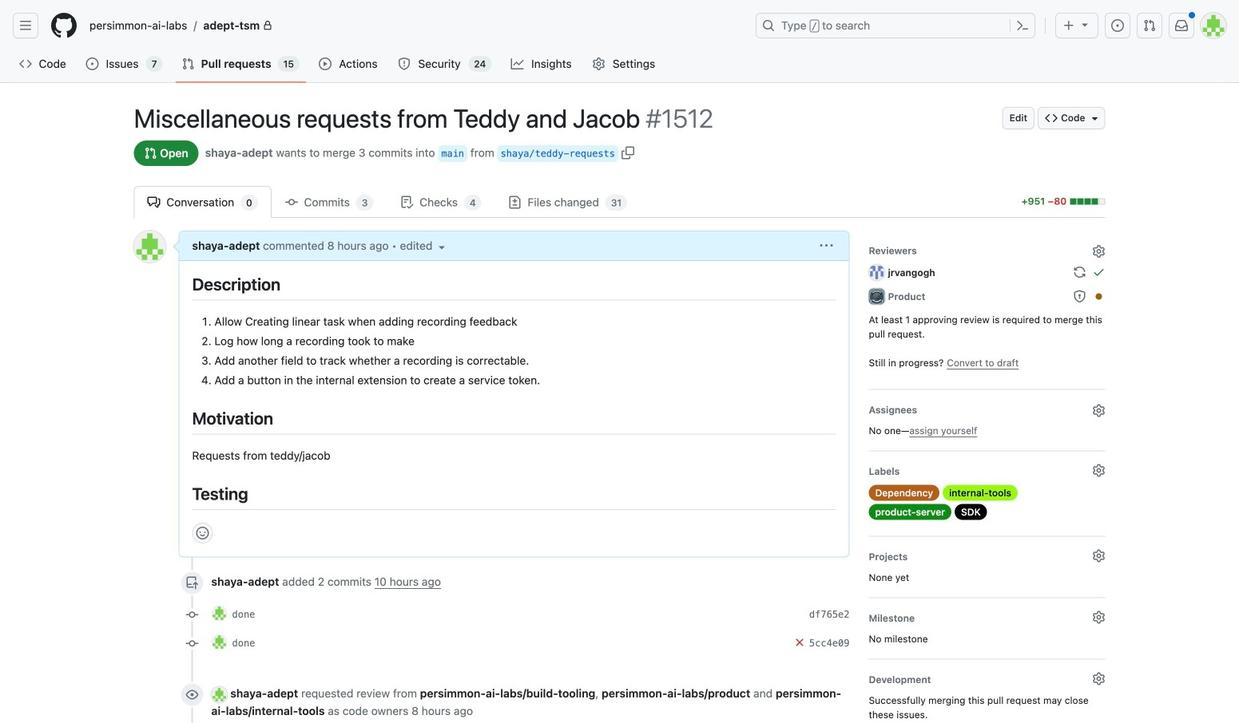 Task type: locate. For each thing, give the bounding box(es) containing it.
3 gear image from the top
[[1093, 611, 1105, 624]]

0 horizontal spatial git commit image
[[186, 609, 199, 622]]

0 horizontal spatial git pull request image
[[182, 58, 195, 70]]

gear image
[[592, 58, 605, 70], [1093, 245, 1105, 258], [1093, 550, 1105, 563]]

gear image
[[1093, 405, 1105, 417], [1093, 464, 1105, 477], [1093, 611, 1105, 624], [1093, 673, 1105, 686]]

git commit image
[[285, 196, 298, 209], [186, 609, 199, 622]]

sync image
[[1073, 266, 1086, 279]]

select assignees element
[[869, 400, 1105, 438]]

1 gear image from the top
[[1093, 405, 1105, 417]]

status: open image
[[144, 147, 157, 160]]

@jrvangogh image
[[869, 265, 885, 281]]

checklist image
[[401, 196, 413, 209]]

command palette image
[[1016, 19, 1029, 32]]

file diff image
[[509, 196, 521, 209]]

git pull request image
[[1143, 19, 1156, 32], [182, 58, 195, 70]]

issue opened image right plus icon
[[1111, 19, 1124, 32]]

@shaya adept image for eye image
[[211, 687, 227, 703]]

1 @shaya adept image from the top
[[211, 606, 227, 622]]

@shaya adept image
[[211, 635, 227, 651]]

triangle down image
[[1079, 18, 1091, 31], [1089, 112, 1101, 125], [436, 241, 448, 253]]

gear image for select reviewers element
[[1093, 245, 1105, 258]]

2 gear image from the top
[[1093, 464, 1105, 477]]

0 vertical spatial git commit image
[[285, 196, 298, 209]]

@shaya adept image
[[211, 606, 227, 622], [211, 687, 227, 703]]

gear image inside select projects element
[[1093, 550, 1105, 563]]

@shaya adept image up @shaya adept image
[[211, 606, 227, 622]]

copy image
[[621, 146, 634, 159]]

0 vertical spatial triangle down image
[[1079, 18, 1091, 31]]

issue opened image
[[1111, 19, 1124, 32], [86, 58, 99, 70]]

issue opened image right code image at the top of the page
[[86, 58, 99, 70]]

@persimmon ai labs/product image
[[869, 289, 885, 305]]

lock image
[[263, 21, 273, 30]]

plus image
[[1063, 19, 1075, 32]]

issue opened image for the right git pull request image
[[1111, 19, 1124, 32]]

shield image
[[398, 58, 411, 70]]

comment discussion image
[[147, 196, 160, 209]]

0 vertical spatial gear image
[[592, 58, 605, 70]]

0 vertical spatial issue opened image
[[1111, 19, 1124, 32]]

dot fill image
[[1093, 290, 1105, 303]]

4 gear image from the top
[[1093, 673, 1105, 686]]

0 vertical spatial @shaya adept image
[[211, 606, 227, 622]]

1 vertical spatial git commit image
[[186, 609, 199, 622]]

0 horizontal spatial issue opened image
[[86, 58, 99, 70]]

gear image inside link issues element
[[1093, 673, 1105, 686]]

0 vertical spatial git pull request image
[[1143, 19, 1156, 32]]

add or remove reactions element
[[192, 523, 213, 544]]

1 vertical spatial gear image
[[1093, 245, 1105, 258]]

list
[[83, 13, 746, 38]]

@shaya adept image right eye image
[[211, 687, 227, 703]]

shaya adept image
[[134, 231, 166, 263]]

1 vertical spatial issue opened image
[[86, 58, 99, 70]]

2 @shaya adept image from the top
[[211, 687, 227, 703]]

gear image for select projects element at the bottom of page
[[1093, 550, 1105, 563]]

1 horizontal spatial issue opened image
[[1111, 19, 1124, 32]]

notifications image
[[1175, 19, 1188, 32]]

select reviewers element
[[869, 240, 1105, 377]]

2 vertical spatial gear image
[[1093, 550, 1105, 563]]

git commit image
[[186, 638, 199, 651]]

graph image
[[511, 58, 524, 70]]

1 vertical spatial @shaya adept image
[[211, 687, 227, 703]]



Task type: describe. For each thing, give the bounding box(es) containing it.
code image
[[1045, 112, 1058, 125]]

repo push image
[[186, 577, 199, 590]]

show options image
[[820, 240, 833, 252]]

play image
[[319, 58, 332, 70]]

add or remove reactions image
[[196, 527, 209, 540]]

@shaya adept image for leftmost git commit icon
[[211, 606, 227, 622]]

code image
[[19, 58, 32, 70]]

homepage image
[[51, 13, 77, 38]]

issue opened image for git pull request image to the bottom
[[86, 58, 99, 70]]

check image
[[1093, 266, 1105, 279]]

link issues element
[[869, 670, 1105, 724]]

shield lock image
[[1073, 290, 1086, 303]]

1 vertical spatial git pull request image
[[182, 58, 195, 70]]

1 horizontal spatial git pull request image
[[1143, 19, 1156, 32]]

1 vertical spatial triangle down image
[[1089, 112, 1101, 125]]

pull request tabs element
[[134, 186, 1014, 218]]

2 vertical spatial triangle down image
[[436, 241, 448, 253]]

3 / 5 checks ok image
[[793, 637, 806, 650]]

1 horizontal spatial git commit image
[[285, 196, 298, 209]]

eye image
[[186, 689, 199, 702]]

select projects element
[[869, 547, 1105, 585]]

gear image inside select assignees element
[[1093, 405, 1105, 417]]



Task type: vqa. For each thing, say whether or not it's contained in the screenshot.
@victorsk2019 icon
no



